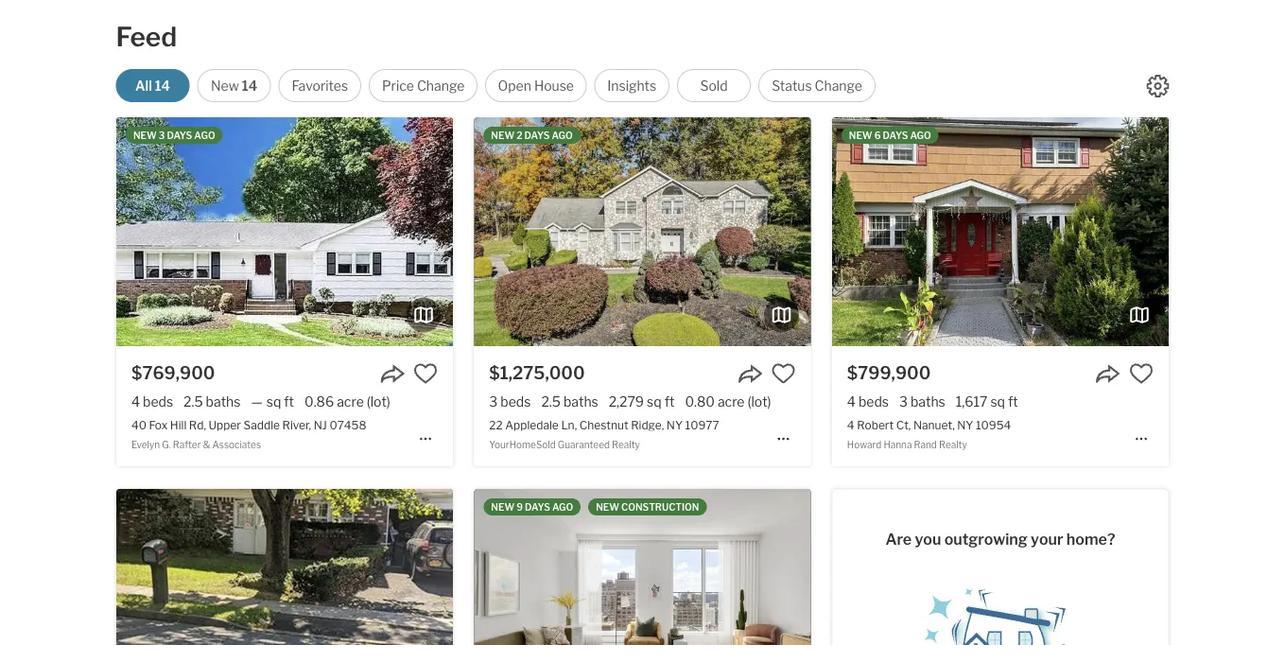 Task type: vqa. For each thing, say whether or not it's contained in the screenshot.
second and from the bottom of the Sell with a Redfin Agent and pay a 1% listing fee when you buy + sell. You'll get second-to-none service and save thousands.
no



Task type: locate. For each thing, give the bounding box(es) containing it.
ny down the 1,617
[[958, 418, 974, 432]]

Price Change radio
[[369, 69, 478, 102]]

2 photo of 4 robert ct, nanuet, ny 10954 image from the left
[[1169, 117, 1286, 346]]

14 right all
[[155, 78, 170, 94]]

1 acre from the left
[[337, 394, 364, 410]]

1 realty from the left
[[612, 439, 640, 450]]

2 horizontal spatial sq
[[991, 394, 1006, 410]]

2 sq from the left
[[647, 394, 662, 410]]

1 horizontal spatial 4 beds
[[848, 394, 889, 410]]

3 baths
[[900, 394, 946, 410]]

ft up river,
[[284, 394, 294, 410]]

change for price change
[[417, 78, 465, 94]]

1 horizontal spatial beds
[[501, 394, 531, 410]]

sq
[[267, 394, 281, 410], [647, 394, 662, 410], [991, 394, 1006, 410]]

2 4 beds from the left
[[848, 394, 889, 410]]

1 horizontal spatial favorite button image
[[772, 362, 796, 386]]

rand
[[915, 439, 938, 450]]

beds for $1,275,000
[[501, 394, 531, 410]]

3 sq from the left
[[991, 394, 1006, 410]]

(lot)
[[367, 394, 391, 410], [748, 394, 772, 410]]

new 3 days ago
[[133, 130, 215, 141]]

1 4 beds from the left
[[131, 394, 173, 410]]

all
[[135, 78, 152, 94]]

are you outgrowing your home?
[[886, 530, 1116, 549]]

photo of 4 robert ct, nanuet, ny 10954 image
[[832, 117, 1170, 346], [1169, 117, 1286, 346]]

4 beds
[[131, 394, 173, 410], [848, 394, 889, 410]]

1 horizontal spatial sq
[[647, 394, 662, 410]]

2 horizontal spatial 3
[[900, 394, 908, 410]]

photo of 3 valley dr, nanuet, ny 10954 image
[[116, 489, 453, 645], [453, 489, 790, 645]]

07458
[[330, 418, 367, 432]]

upper
[[209, 418, 241, 432]]

realty down nanuet,
[[940, 439, 968, 450]]

3 up ct,
[[900, 394, 908, 410]]

change inside status change radio
[[815, 78, 863, 94]]

3 beds from the left
[[859, 394, 889, 410]]

new 9 days ago
[[491, 502, 574, 513]]

1 14 from the left
[[155, 78, 170, 94]]

ago right 6
[[911, 130, 932, 141]]

1 2.5 from the left
[[184, 394, 203, 410]]

favorite button image for $799,900
[[1130, 362, 1154, 386]]

are
[[886, 530, 912, 549]]

acre for $769,900
[[337, 394, 364, 410]]

favorite button checkbox
[[414, 362, 438, 386], [772, 362, 796, 386]]

2 realty from the left
[[940, 439, 968, 450]]

sq for $799,900
[[991, 394, 1006, 410]]

1 change from the left
[[417, 78, 465, 94]]

an image of a house image
[[906, 575, 1096, 645]]

2.5 baths
[[184, 394, 241, 410], [542, 394, 599, 410]]

favorite button checkbox for $769,900
[[414, 362, 438, 386]]

2 photo of 215 w 28th st unit 16c, new york, ny 10001 image from the left
[[811, 489, 1148, 645]]

0 horizontal spatial acre
[[337, 394, 364, 410]]

2 2.5 baths from the left
[[542, 394, 599, 410]]

2.5
[[184, 394, 203, 410], [542, 394, 561, 410]]

baths
[[206, 394, 241, 410], [564, 394, 599, 410], [911, 394, 946, 410]]

acre right 0.80
[[718, 394, 745, 410]]

2 2.5 from the left
[[542, 394, 561, 410]]

0 horizontal spatial favorite button checkbox
[[414, 362, 438, 386]]

associates
[[212, 439, 261, 450]]

realty
[[612, 439, 640, 450], [940, 439, 968, 450]]

hanna
[[884, 439, 913, 450]]

favorite button image
[[414, 362, 438, 386], [772, 362, 796, 386], [1130, 362, 1154, 386]]

0 horizontal spatial baths
[[206, 394, 241, 410]]

2 horizontal spatial beds
[[859, 394, 889, 410]]

14
[[155, 78, 170, 94], [242, 78, 257, 94]]

1 horizontal spatial realty
[[940, 439, 968, 450]]

ny right the ridge, at the bottom
[[667, 418, 683, 432]]

option group
[[116, 69, 876, 102]]

days
[[167, 130, 192, 141], [525, 130, 550, 141], [883, 130, 909, 141], [525, 502, 551, 513]]

2.5 baths up upper
[[184, 394, 241, 410]]

1 horizontal spatial (lot)
[[748, 394, 772, 410]]

change right the price
[[417, 78, 465, 94]]

40
[[131, 418, 147, 432]]

open house
[[498, 78, 574, 94]]

2 change from the left
[[815, 78, 863, 94]]

1 ny from the left
[[667, 418, 683, 432]]

1 horizontal spatial ft
[[665, 394, 675, 410]]

2 ny from the left
[[958, 418, 974, 432]]

4
[[131, 394, 140, 410], [848, 394, 856, 410], [848, 418, 855, 432]]

change right the status on the right
[[815, 78, 863, 94]]

&
[[203, 439, 210, 450]]

1 horizontal spatial 3
[[490, 394, 498, 410]]

22 appledale ln, chestnut ridge, ny 10977 yourhomesold guaranteed realty
[[490, 418, 720, 450]]

1 2.5 baths from the left
[[184, 394, 241, 410]]

ago
[[194, 130, 215, 141], [552, 130, 573, 141], [911, 130, 932, 141], [553, 502, 574, 513]]

new left 9
[[491, 502, 515, 513]]

4 beds up fox in the bottom of the page
[[131, 394, 173, 410]]

1 horizontal spatial 2.5
[[542, 394, 561, 410]]

14 right new
[[242, 78, 257, 94]]

1 (lot) from the left
[[367, 394, 391, 410]]

new 14
[[211, 78, 257, 94]]

2 beds from the left
[[501, 394, 531, 410]]

baths up ln,
[[564, 394, 599, 410]]

feed
[[116, 21, 177, 53]]

0 horizontal spatial (lot)
[[367, 394, 391, 410]]

ago down new
[[194, 130, 215, 141]]

hill
[[170, 418, 187, 432]]

new 6 days ago
[[850, 130, 932, 141]]

days for $769,900
[[167, 130, 192, 141]]

days down all 14 on the top of the page
[[167, 130, 192, 141]]

2 favorite button checkbox from the left
[[772, 362, 796, 386]]

3
[[159, 130, 165, 141], [490, 394, 498, 410], [900, 394, 908, 410]]

3 down all 14 on the top of the page
[[159, 130, 165, 141]]

sq up the ridge, at the bottom
[[647, 394, 662, 410]]

3 up 22
[[490, 394, 498, 410]]

3 baths from the left
[[911, 394, 946, 410]]

2 horizontal spatial baths
[[911, 394, 946, 410]]

2 ft from the left
[[665, 394, 675, 410]]

ago for $769,900
[[194, 130, 215, 141]]

change
[[417, 78, 465, 94], [815, 78, 863, 94]]

days right 6
[[883, 130, 909, 141]]

4 beds up the robert
[[848, 394, 889, 410]]

new left 2
[[491, 130, 515, 141]]

0 horizontal spatial 14
[[155, 78, 170, 94]]

1 photo of 4 robert ct, nanuet, ny 10954 image from the left
[[832, 117, 1170, 346]]

1 favorite button image from the left
[[414, 362, 438, 386]]

$769,900
[[131, 363, 215, 383]]

days right 2
[[525, 130, 550, 141]]

favorite button checkbox
[[1130, 362, 1154, 386]]

2 14 from the left
[[242, 78, 257, 94]]

2.5 up rd,
[[184, 394, 203, 410]]

Sold radio
[[678, 69, 751, 102]]

realty inside "4 robert ct, nanuet, ny 10954 howard hanna rand realty"
[[940, 439, 968, 450]]

1 photo of 215 w 28th st unit 16c, new york, ny 10001 image from the left
[[474, 489, 811, 645]]

realty down the ridge, at the bottom
[[612, 439, 640, 450]]

3 for 3 baths
[[900, 394, 908, 410]]

Open House radio
[[486, 69, 587, 102]]

0 horizontal spatial favorite button image
[[414, 362, 438, 386]]

0 horizontal spatial beds
[[143, 394, 173, 410]]

2 acre from the left
[[718, 394, 745, 410]]

1 horizontal spatial 2.5 baths
[[542, 394, 599, 410]]

ny
[[667, 418, 683, 432], [958, 418, 974, 432]]

beds up the 'appledale'
[[501, 394, 531, 410]]

sq right — at left
[[267, 394, 281, 410]]

option group containing all
[[116, 69, 876, 102]]

yourhomesold
[[490, 439, 556, 450]]

$799,900
[[848, 363, 931, 383]]

photo of 215 w 28th st unit 16c, new york, ny 10001 image
[[474, 489, 811, 645], [811, 489, 1148, 645]]

14 inside all radio
[[155, 78, 170, 94]]

0.86
[[305, 394, 334, 410]]

2 horizontal spatial favorite button image
[[1130, 362, 1154, 386]]

0 horizontal spatial realty
[[612, 439, 640, 450]]

0 horizontal spatial sq
[[267, 394, 281, 410]]

ago right 2
[[552, 130, 573, 141]]

2 horizontal spatial ft
[[1009, 394, 1019, 410]]

Status Change radio
[[759, 69, 876, 102]]

new
[[133, 130, 157, 141], [491, 130, 515, 141], [850, 130, 873, 141], [491, 502, 515, 513], [596, 502, 620, 513]]

baths up upper
[[206, 394, 241, 410]]

sq up 10954
[[991, 394, 1006, 410]]

0.86 acre (lot)
[[305, 394, 391, 410]]

ct,
[[897, 418, 912, 432]]

change inside price change radio
[[417, 78, 465, 94]]

0 horizontal spatial 4 beds
[[131, 394, 173, 410]]

1 horizontal spatial ny
[[958, 418, 974, 432]]

realty inside 22 appledale ln, chestnut ridge, ny 10977 yourhomesold guaranteed realty
[[612, 439, 640, 450]]

fox
[[149, 418, 168, 432]]

1 baths from the left
[[206, 394, 241, 410]]

photo of 22 appledale ln, chestnut ridge, ny 10977 image
[[474, 117, 811, 346], [811, 117, 1148, 346]]

2 baths from the left
[[564, 394, 599, 410]]

new down all
[[133, 130, 157, 141]]

0 horizontal spatial change
[[417, 78, 465, 94]]

All radio
[[116, 69, 190, 102]]

1 sq from the left
[[267, 394, 281, 410]]

2.5 baths for $1,275,000
[[542, 394, 599, 410]]

ft up 10954
[[1009, 394, 1019, 410]]

2.5 up the 'appledale'
[[542, 394, 561, 410]]

acre up '07458'
[[337, 394, 364, 410]]

0 horizontal spatial 2.5
[[184, 394, 203, 410]]

robert
[[857, 418, 894, 432]]

0 horizontal spatial 3
[[159, 130, 165, 141]]

ft left 0.80
[[665, 394, 675, 410]]

1 beds from the left
[[143, 394, 173, 410]]

2.5 for $769,900
[[184, 394, 203, 410]]

new left 6
[[850, 130, 873, 141]]

1,617
[[956, 394, 988, 410]]

2 favorite button image from the left
[[772, 362, 796, 386]]

ft
[[284, 394, 294, 410], [665, 394, 675, 410], [1009, 394, 1019, 410]]

beds
[[143, 394, 173, 410], [501, 394, 531, 410], [859, 394, 889, 410]]

beds up fox in the bottom of the page
[[143, 394, 173, 410]]

(lot) right 0.86 at the left bottom of the page
[[367, 394, 391, 410]]

1 horizontal spatial acre
[[718, 394, 745, 410]]

new 2 days ago
[[491, 130, 573, 141]]

1 photo of 3 valley dr, nanuet, ny 10954 image from the left
[[116, 489, 453, 645]]

beds for $799,900
[[859, 394, 889, 410]]

chestnut
[[580, 418, 629, 432]]

0 horizontal spatial ny
[[667, 418, 683, 432]]

guaranteed
[[558, 439, 610, 450]]

3 favorite button image from the left
[[1130, 362, 1154, 386]]

(lot) right 0.80
[[748, 394, 772, 410]]

ft for $1,275,000
[[665, 394, 675, 410]]

acre
[[337, 394, 364, 410], [718, 394, 745, 410]]

2 (lot) from the left
[[748, 394, 772, 410]]

1 horizontal spatial baths
[[564, 394, 599, 410]]

ridge,
[[631, 418, 664, 432]]

2.5 baths up ln,
[[542, 394, 599, 410]]

1 horizontal spatial change
[[815, 78, 863, 94]]

1 favorite button checkbox from the left
[[414, 362, 438, 386]]

baths up nanuet,
[[911, 394, 946, 410]]

0 horizontal spatial 2.5 baths
[[184, 394, 241, 410]]

1 horizontal spatial favorite button checkbox
[[772, 362, 796, 386]]

14 inside new option
[[242, 78, 257, 94]]

3 ft from the left
[[1009, 394, 1019, 410]]

saddle
[[244, 418, 280, 432]]

1 horizontal spatial 14
[[242, 78, 257, 94]]

ln,
[[561, 418, 577, 432]]

beds up the robert
[[859, 394, 889, 410]]

0 horizontal spatial ft
[[284, 394, 294, 410]]

status change
[[772, 78, 863, 94]]



Task type: describe. For each thing, give the bounding box(es) containing it.
nj
[[314, 418, 327, 432]]

baths for $799,900
[[911, 394, 946, 410]]

status
[[772, 78, 812, 94]]

beds for $769,900
[[143, 394, 173, 410]]

4 inside "4 robert ct, nanuet, ny 10954 howard hanna rand realty"
[[848, 418, 855, 432]]

home?
[[1067, 530, 1116, 549]]

realty for $1,275,000
[[612, 439, 640, 450]]

40 fox hill rd, upper saddle river, nj 07458 evelyn g. rafter & associates
[[131, 418, 367, 450]]

favorites
[[292, 78, 348, 94]]

2
[[517, 130, 523, 141]]

sq for $1,275,000
[[647, 394, 662, 410]]

ago for $799,900
[[911, 130, 932, 141]]

howard
[[848, 439, 882, 450]]

g.
[[162, 439, 171, 450]]

(lot) for $769,900
[[367, 394, 391, 410]]

acre for $1,275,000
[[718, 394, 745, 410]]

new for $769,900
[[133, 130, 157, 141]]

14 for all 14
[[155, 78, 170, 94]]

1 photo of 22 appledale ln, chestnut ridge, ny 10977 image from the left
[[474, 117, 811, 346]]

4 for $769,900
[[131, 394, 140, 410]]

appledale
[[506, 418, 559, 432]]

10977
[[686, 418, 720, 432]]

2,279 sq ft
[[609, 394, 675, 410]]

ago right 9
[[553, 502, 574, 513]]

favorite button checkbox for $1,275,000
[[772, 362, 796, 386]]

change for status change
[[815, 78, 863, 94]]

favorite button image for $1,275,000
[[772, 362, 796, 386]]

1,617 sq ft
[[956, 394, 1019, 410]]

—
[[251, 394, 263, 410]]

price change
[[382, 78, 465, 94]]

New radio
[[197, 69, 271, 102]]

(lot) for $1,275,000
[[748, 394, 772, 410]]

construction
[[622, 502, 700, 513]]

4 for $799,900
[[848, 394, 856, 410]]

4 robert ct, nanuet, ny 10954 howard hanna rand realty
[[848, 418, 1012, 450]]

2.5 baths for $769,900
[[184, 394, 241, 410]]

days for $799,900
[[883, 130, 909, 141]]

2.5 for $1,275,000
[[542, 394, 561, 410]]

evelyn
[[131, 439, 160, 450]]

6
[[875, 130, 881, 141]]

ft for $799,900
[[1009, 394, 1019, 410]]

4 beds for $799,900
[[848, 394, 889, 410]]

rafter
[[173, 439, 201, 450]]

0.80
[[685, 394, 715, 410]]

$1,275,000
[[490, 363, 585, 383]]

9
[[517, 502, 523, 513]]

baths for $1,275,000
[[564, 394, 599, 410]]

Favorites radio
[[279, 69, 362, 102]]

photo of 40 fox hill rd, upper saddle river, nj 07458 image
[[116, 117, 453, 346]]

2 photo of 22 appledale ln, chestnut ridge, ny 10977 image from the left
[[811, 117, 1148, 346]]

days for $1,275,000
[[525, 130, 550, 141]]

0.80 acre (lot)
[[685, 394, 772, 410]]

sold
[[701, 78, 728, 94]]

open
[[498, 78, 532, 94]]

outgrowing
[[945, 530, 1028, 549]]

14 for new 14
[[242, 78, 257, 94]]

Insights radio
[[595, 69, 670, 102]]

days right 9
[[525, 502, 551, 513]]

3 beds
[[490, 394, 531, 410]]

1 ft from the left
[[284, 394, 294, 410]]

2 photo of 3 valley dr, nanuet, ny 10954 image from the left
[[453, 489, 790, 645]]

new
[[211, 78, 239, 94]]

new for $1,275,000
[[491, 130, 515, 141]]

all 14
[[135, 78, 170, 94]]

2,279
[[609, 394, 644, 410]]

— sq ft
[[251, 394, 294, 410]]

your
[[1031, 530, 1064, 549]]

you
[[915, 530, 942, 549]]

10954
[[977, 418, 1012, 432]]

favorite button image for $769,900
[[414, 362, 438, 386]]

realty for $799,900
[[940, 439, 968, 450]]

ny inside "4 robert ct, nanuet, ny 10954 howard hanna rand realty"
[[958, 418, 974, 432]]

22
[[490, 418, 503, 432]]

price
[[382, 78, 414, 94]]

ago for $1,275,000
[[552, 130, 573, 141]]

rd,
[[189, 418, 206, 432]]

insights
[[608, 78, 657, 94]]

baths for $769,900
[[206, 394, 241, 410]]

new for $799,900
[[850, 130, 873, 141]]

new left 'construction'
[[596, 502, 620, 513]]

3 for 3 beds
[[490, 394, 498, 410]]

nanuet,
[[914, 418, 955, 432]]

ny inside 22 appledale ln, chestnut ridge, ny 10977 yourhomesold guaranteed realty
[[667, 418, 683, 432]]

river,
[[283, 418, 311, 432]]

house
[[535, 78, 574, 94]]

new construction
[[596, 502, 700, 513]]

4 beds for $769,900
[[131, 394, 173, 410]]



